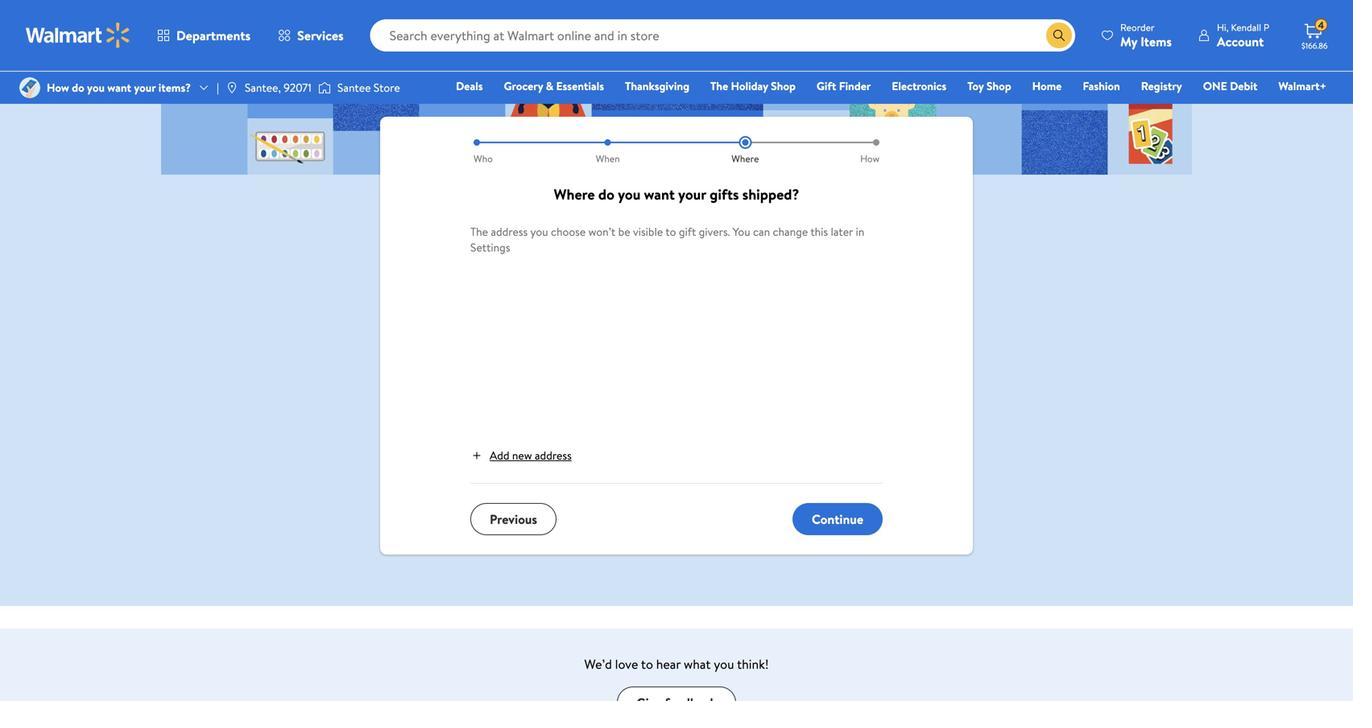 Task type: vqa. For each thing, say whether or not it's contained in the screenshot.
Departments dropdown button in the left of the page
yes



Task type: describe. For each thing, give the bounding box(es) containing it.
santee store
[[337, 80, 400, 95]]

list containing who
[[470, 136, 883, 166]]

want for items?
[[107, 80, 131, 95]]

hi, kendall p account
[[1217, 21, 1270, 50]]

hear
[[656, 656, 681, 674]]

the holiday shop
[[711, 78, 796, 94]]

kendall
[[1231, 21, 1262, 34]]

think!
[[737, 656, 769, 674]]

what
[[684, 656, 711, 674]]

&
[[546, 78, 554, 94]]

 image for santee, 92071
[[225, 81, 238, 94]]

Search search field
[[370, 19, 1076, 52]]

how do you want your items?
[[47, 80, 191, 95]]

where for where do you want your gifts shipped?
[[554, 184, 595, 205]]

you right what
[[714, 656, 734, 674]]

one debit
[[1203, 78, 1258, 94]]

gift
[[817, 78, 837, 94]]

won't
[[589, 224, 616, 240]]

new
[[512, 448, 532, 464]]

home link
[[1025, 77, 1069, 95]]

your for gifts
[[678, 184, 706, 205]]

santee
[[337, 80, 371, 95]]

where do you want your gifts shipped?
[[554, 184, 800, 205]]

shop inside toy shop link
[[987, 78, 1012, 94]]

services
[[297, 27, 344, 44]]

later
[[831, 224, 853, 240]]

previous button
[[470, 504, 557, 536]]

shipped?
[[743, 184, 800, 205]]

walmart image
[[26, 23, 131, 48]]

electronics
[[892, 78, 947, 94]]

account
[[1217, 33, 1264, 50]]

love
[[615, 656, 638, 674]]

this
[[811, 224, 828, 240]]

fashion
[[1083, 78, 1120, 94]]

one
[[1203, 78, 1228, 94]]

fashion link
[[1076, 77, 1128, 95]]

when
[[596, 152, 620, 166]]

you for the
[[531, 224, 548, 240]]

gift finder link
[[810, 77, 878, 95]]

the for the address you choose won't be visible to gift givers. you can change this later in settings
[[470, 224, 488, 240]]

registry
[[1141, 78, 1182, 94]]

walmart+
[[1279, 78, 1327, 94]]

be
[[618, 224, 630, 240]]

92071
[[284, 80, 312, 95]]

p
[[1264, 21, 1270, 34]]

previous
[[490, 511, 537, 528]]

the for the holiday shop
[[711, 78, 728, 94]]

electronics link
[[885, 77, 954, 95]]

change
[[773, 224, 808, 240]]

who
[[474, 152, 493, 166]]

holiday
[[731, 78, 768, 94]]

the holiday shop link
[[703, 77, 803, 95]]

0 horizontal spatial to
[[641, 656, 653, 674]]

we'd
[[585, 656, 612, 674]]

grocery
[[504, 78, 543, 94]]

choose
[[551, 224, 586, 240]]

gift finder
[[817, 78, 871, 94]]



Task type: locate. For each thing, give the bounding box(es) containing it.
1 horizontal spatial  image
[[318, 80, 331, 96]]

add new address
[[490, 448, 572, 464]]

thanksgiving link
[[618, 77, 697, 95]]

who list item
[[470, 136, 539, 166]]

where up gifts
[[732, 152, 759, 166]]

departments button
[[143, 16, 264, 55]]

reorder my items
[[1121, 21, 1172, 50]]

1 shop from the left
[[771, 78, 796, 94]]

list
[[470, 136, 883, 166]]

how for how do you want your items?
[[47, 80, 69, 95]]

1 horizontal spatial shop
[[987, 78, 1012, 94]]

1 horizontal spatial want
[[644, 184, 675, 205]]

shop right the holiday
[[771, 78, 796, 94]]

how
[[47, 80, 69, 95], [860, 152, 880, 166]]

you left choose
[[531, 224, 548, 240]]

finder
[[839, 78, 871, 94]]

the address you choose won't be visible to gift givers. you can change this later in settings
[[470, 224, 865, 255]]

items?
[[158, 80, 191, 95]]

the left the holiday
[[711, 78, 728, 94]]

you for how
[[87, 80, 105, 95]]

1 vertical spatial want
[[644, 184, 675, 205]]

$166.86
[[1302, 40, 1328, 51]]

1 horizontal spatial to
[[666, 224, 676, 240]]

to
[[666, 224, 676, 240], [641, 656, 653, 674]]

add new address button
[[470, 448, 572, 464]]

 image for santee store
[[318, 80, 331, 96]]

0 horizontal spatial address
[[491, 224, 528, 240]]

1 vertical spatial address
[[535, 448, 572, 464]]

reorder
[[1121, 21, 1155, 34]]

do
[[72, 80, 84, 95], [599, 184, 615, 205]]

settings
[[470, 240, 510, 255]]

how down 'walmart' image
[[47, 80, 69, 95]]

deals link
[[449, 77, 490, 95]]

1 vertical spatial do
[[599, 184, 615, 205]]

how inside how list item
[[860, 152, 880, 166]]

your left gifts
[[678, 184, 706, 205]]

want left items?
[[107, 80, 131, 95]]

where list item
[[677, 136, 814, 166]]

where inside "list item"
[[732, 152, 759, 166]]

1 horizontal spatial your
[[678, 184, 706, 205]]

1 horizontal spatial do
[[599, 184, 615, 205]]

shop
[[771, 78, 796, 94], [987, 78, 1012, 94]]

0 vertical spatial the
[[711, 78, 728, 94]]

registry link
[[1134, 77, 1190, 95]]

you up the be
[[618, 184, 641, 205]]

where up choose
[[554, 184, 595, 205]]

grocery & essentials
[[504, 78, 604, 94]]

1 vertical spatial how
[[860, 152, 880, 166]]

0 vertical spatial to
[[666, 224, 676, 240]]

do down when
[[599, 184, 615, 205]]

address left choose
[[491, 224, 528, 240]]

you
[[733, 224, 751, 240]]

to right love
[[641, 656, 653, 674]]

you
[[87, 80, 105, 95], [618, 184, 641, 205], [531, 224, 548, 240], [714, 656, 734, 674]]

Walmart Site-Wide search field
[[370, 19, 1076, 52]]

to left "gift"
[[666, 224, 676, 240]]

services button
[[264, 16, 357, 55]]

you for where
[[618, 184, 641, 205]]

grocery & essentials link
[[497, 77, 612, 95]]

continue
[[812, 511, 864, 528]]

add
[[490, 448, 510, 464]]

1 vertical spatial to
[[641, 656, 653, 674]]

the down the who
[[470, 224, 488, 240]]

santee, 92071
[[245, 80, 312, 95]]

0 vertical spatial your
[[134, 80, 156, 95]]

the
[[711, 78, 728, 94], [470, 224, 488, 240]]

0 horizontal spatial do
[[72, 80, 84, 95]]

2 shop from the left
[[987, 78, 1012, 94]]

want up visible
[[644, 184, 675, 205]]

home
[[1033, 78, 1062, 94]]

0 horizontal spatial your
[[134, 80, 156, 95]]

hi,
[[1217, 21, 1229, 34]]

toy shop
[[968, 78, 1012, 94]]

where for where
[[732, 152, 759, 166]]

how list item
[[814, 136, 883, 166]]

deals
[[456, 78, 483, 94]]

want
[[107, 80, 131, 95], [644, 184, 675, 205]]

santee,
[[245, 80, 281, 95]]

visible
[[633, 224, 663, 240]]

1 vertical spatial the
[[470, 224, 488, 240]]

want for gifts
[[644, 184, 675, 205]]

address inside the address you choose won't be visible to gift givers. you can change this later in settings
[[491, 224, 528, 240]]

1 horizontal spatial address
[[535, 448, 572, 464]]

0 horizontal spatial  image
[[225, 81, 238, 94]]

your
[[134, 80, 156, 95], [678, 184, 706, 205]]

where
[[732, 152, 759, 166], [554, 184, 595, 205]]

 image
[[19, 77, 40, 98]]

in
[[856, 224, 865, 240]]

search icon image
[[1053, 29, 1066, 42]]

store
[[374, 80, 400, 95]]

how for how
[[860, 152, 880, 166]]

0 vertical spatial do
[[72, 80, 84, 95]]

0 horizontal spatial want
[[107, 80, 131, 95]]

1 horizontal spatial where
[[732, 152, 759, 166]]

|
[[217, 80, 219, 95]]

can
[[753, 224, 770, 240]]

essentials
[[556, 78, 604, 94]]

continue button
[[793, 504, 883, 536]]

we'd love to hear what you think!
[[585, 656, 769, 674]]

to inside the address you choose won't be visible to gift givers. you can change this later in settings
[[666, 224, 676, 240]]

debit
[[1230, 78, 1258, 94]]

gift
[[679, 224, 696, 240]]

your for items?
[[134, 80, 156, 95]]

0 horizontal spatial where
[[554, 184, 595, 205]]

0 horizontal spatial shop
[[771, 78, 796, 94]]

when list item
[[539, 136, 677, 166]]

my
[[1121, 33, 1138, 50]]

 image right the 92071
[[318, 80, 331, 96]]

do for how
[[72, 80, 84, 95]]

gifts
[[710, 184, 739, 205]]

 image
[[318, 80, 331, 96], [225, 81, 238, 94]]

0 vertical spatial where
[[732, 152, 759, 166]]

your left items?
[[134, 80, 156, 95]]

1 horizontal spatial how
[[860, 152, 880, 166]]

address right new
[[535, 448, 572, 464]]

shop inside the holiday shop link
[[771, 78, 796, 94]]

toy
[[968, 78, 984, 94]]

0 horizontal spatial the
[[470, 224, 488, 240]]

1 vertical spatial your
[[678, 184, 706, 205]]

 image right the '|'
[[225, 81, 238, 94]]

how up in
[[860, 152, 880, 166]]

4
[[1318, 18, 1325, 32]]

toy shop link
[[960, 77, 1019, 95]]

0 vertical spatial how
[[47, 80, 69, 95]]

you inside the address you choose won't be visible to gift givers. you can change this later in settings
[[531, 224, 548, 240]]

address
[[491, 224, 528, 240], [535, 448, 572, 464]]

the inside the address you choose won't be visible to gift givers. you can change this later in settings
[[470, 224, 488, 240]]

0 horizontal spatial how
[[47, 80, 69, 95]]

do down 'walmart' image
[[72, 80, 84, 95]]

1 vertical spatial where
[[554, 184, 595, 205]]

do for where
[[599, 184, 615, 205]]

departments
[[176, 27, 251, 44]]

0 vertical spatial address
[[491, 224, 528, 240]]

you down 'walmart' image
[[87, 80, 105, 95]]

1 horizontal spatial the
[[711, 78, 728, 94]]

thanksgiving
[[625, 78, 690, 94]]

walmart+ link
[[1272, 77, 1334, 95]]

items
[[1141, 33, 1172, 50]]

0 vertical spatial want
[[107, 80, 131, 95]]

givers.
[[699, 224, 730, 240]]

one debit link
[[1196, 77, 1265, 95]]

shop right the toy
[[987, 78, 1012, 94]]



